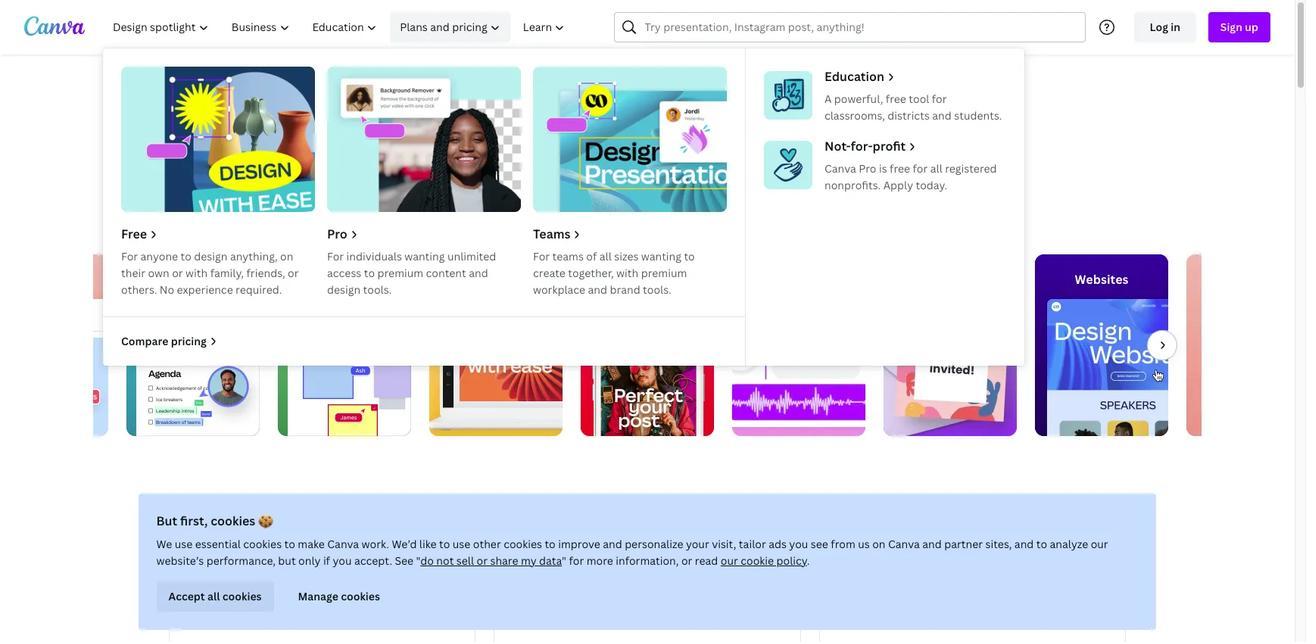 Task type: vqa. For each thing, say whether or not it's contained in the screenshot.
"powerful,"
yes



Task type: describe. For each thing, give the bounding box(es) containing it.
free for canva pro is free for all registered nonprofits. apply today.
[[890, 161, 911, 176]]

for for pro
[[327, 249, 344, 264]]

pro for canva pro
[[603, 601, 636, 626]]

not-
[[825, 138, 851, 155]]

anyone
[[141, 249, 178, 264]]

canva free
[[188, 601, 289, 626]]

makes
[[401, 159, 450, 180]]

sites,
[[986, 537, 1013, 551]]

for inside a powerful, free tool for classrooms, districts and students.
[[932, 92, 947, 106]]

required.
[[236, 283, 282, 297]]

them.
[[901, 159, 945, 180]]

0 vertical spatial you
[[569, 90, 637, 139]]

performance,
[[207, 554, 276, 568]]

to inside for individuals wanting unlimited access to premium content and design tools.
[[364, 266, 375, 280]]

compare pricing link
[[121, 333, 219, 350]]

and left partner
[[923, 537, 942, 551]]

log
[[1150, 20, 1169, 34]]

teams
[[553, 249, 584, 264]]

we use essential cookies to make canva work. we'd like to use other cookies to improve and personalize your visit, tailor ads you see from us on canva and partner sites, and to analyze our website's performance, but only if you accept. see "
[[157, 537, 1109, 568]]

a powerful, free tool for classrooms, districts and students.
[[825, 92, 1002, 123]]

canva for teams
[[869, 601, 1018, 626]]

tools. inside for individuals wanting unlimited access to premium content and design tools.
[[363, 283, 392, 297]]

sizes
[[614, 249, 639, 264]]

us
[[859, 537, 870, 551]]

data
[[540, 554, 562, 568]]

students.
[[955, 108, 1002, 123]]

not-for-profit
[[825, 138, 906, 155]]

analyze
[[1051, 537, 1089, 551]]

a for a powerful, free tool for classrooms, districts and students.
[[825, 92, 832, 106]]

sign for sign up for free
[[608, 208, 630, 222]]

ads
[[769, 537, 787, 551]]

on inside we use essential cookies to make canva work. we'd like to use other cookies to improve and personalize your visit, tailor ads you see from us on canva and partner sites, and to analyze our website's performance, but only if you accept. see "
[[873, 537, 886, 551]]

log in button
[[1134, 12, 1197, 42]]

0 horizontal spatial pro
[[327, 226, 347, 242]]

cookies down accept.
[[341, 589, 381, 604]]

canva for canva free
[[188, 601, 244, 626]]

to inside for teams of all sizes wanting to create together, with premium workplace and brand tools.
[[684, 249, 695, 264]]

whiteboards
[[307, 271, 382, 288]]

for-
[[851, 138, 873, 155]]

canva for canva makes it easy to create professional designs and to share or print them.
[[350, 159, 397, 180]]

canva makes it easy to create professional designs and to share or print them.
[[350, 159, 945, 180]]

.
[[808, 554, 810, 568]]

education
[[825, 68, 885, 85]]

together,
[[568, 266, 614, 280]]

only
[[299, 554, 321, 568]]

improve
[[559, 537, 601, 551]]

websites
[[1075, 271, 1129, 288]]

for right fit
[[646, 508, 683, 541]]

for inside sign up for free button
[[649, 208, 664, 222]]

in
[[1171, 20, 1181, 34]]

our cookie policy link
[[721, 554, 808, 568]]

for for teams
[[533, 249, 550, 264]]

own
[[148, 266, 169, 280]]

powerful,
[[835, 92, 883, 106]]

designs
[[678, 159, 736, 180]]

with for teams
[[617, 266, 639, 280]]

1 use from the left
[[175, 537, 193, 551]]

easy
[[468, 159, 503, 180]]

friends,
[[247, 266, 285, 280]]

what will you design today?
[[399, 90, 896, 139]]

visit,
[[712, 537, 737, 551]]

for down partner
[[929, 601, 957, 626]]

for anyone to design anything, on their own or with family, friends, or others. no experience required.
[[121, 249, 299, 297]]

registered
[[945, 161, 997, 176]]

2 use from the left
[[453, 537, 471, 551]]

for individuals wanting unlimited access to premium content and design tools.
[[327, 249, 496, 297]]

not
[[437, 554, 454, 568]]

wanting inside for individuals wanting unlimited access to premium content and design tools.
[[405, 249, 445, 264]]

sign up for free button
[[596, 200, 699, 230]]

website's
[[157, 554, 204, 568]]

your
[[687, 537, 710, 551]]

canva pro
[[543, 601, 636, 626]]

to left nonprofits.
[[773, 159, 789, 180]]

on inside for anyone to design anything, on their own or with family, friends, or others. no experience required.
[[280, 249, 293, 264]]

free inside the plans and pricing menu
[[121, 226, 147, 242]]

no
[[160, 283, 174, 297]]

1 horizontal spatial free
[[248, 601, 289, 626]]

brand
[[610, 283, 641, 297]]

or right sell
[[477, 554, 488, 568]]

for teams of all sizes wanting to create together, with premium workplace and brand tools.
[[533, 249, 695, 297]]

to up but
[[285, 537, 296, 551]]

premium inside for individuals wanting unlimited access to premium content and design tools.
[[378, 266, 424, 280]]

today?
[[768, 90, 896, 139]]

partner
[[945, 537, 984, 551]]

2 " from the left
[[562, 554, 567, 568]]

sell
[[457, 554, 475, 568]]

for inside canva pro is free for all registered nonprofits. apply today.
[[913, 161, 928, 176]]

sign for sign up
[[1221, 20, 1243, 34]]

canva for canva pro
[[543, 601, 600, 626]]

social
[[630, 271, 666, 288]]

presentations
[[455, 271, 537, 288]]

family,
[[210, 266, 244, 280]]

sign up button
[[1209, 12, 1271, 42]]

create inside for teams of all sizes wanting to create together, with premium workplace and brand tools.
[[533, 266, 566, 280]]

and right sites,
[[1015, 537, 1035, 551]]

sign up
[[1221, 20, 1259, 34]]

cookie
[[741, 554, 775, 568]]

for for free
[[121, 249, 138, 264]]

a for a perfect fit for everyone
[[493, 508, 511, 541]]

is
[[879, 161, 887, 176]]

design for today?
[[644, 90, 761, 139]]

top level navigation element
[[103, 12, 1025, 366]]

classrooms,
[[825, 108, 885, 123]]

for inside but first, cookies 🍪 dialog
[[570, 554, 585, 568]]

if
[[324, 554, 331, 568]]

to up data
[[545, 537, 556, 551]]

accept all cookies button
[[157, 582, 274, 612]]

1 horizontal spatial teams
[[961, 601, 1018, 626]]

apply
[[884, 178, 914, 192]]



Task type: locate. For each thing, give the bounding box(es) containing it.
information,
[[616, 554, 679, 568]]

0 horizontal spatial pricing
[[171, 334, 207, 348]]

free inside canva pro is free for all registered nonprofits. apply today.
[[890, 161, 911, 176]]

" inside we use essential cookies to make canva work. we'd like to use other cookies to improve and personalize your visit, tailor ads you see from us on canva and partner sites, and to analyze our website's performance, but only if you accept. see "
[[417, 554, 421, 568]]

1 horizontal spatial our
[[1092, 537, 1109, 551]]

to left the analyze
[[1037, 537, 1048, 551]]

0 vertical spatial pricing
[[452, 20, 487, 34]]

0 vertical spatial design
[[644, 90, 761, 139]]

a
[[825, 92, 832, 106], [493, 508, 511, 541]]

anything,
[[230, 249, 278, 264]]

premium down individuals
[[378, 266, 424, 280]]

read
[[696, 554, 719, 568]]

2 horizontal spatial for
[[533, 249, 550, 264]]

teams inside the plans and pricing menu
[[533, 226, 571, 242]]

1 vertical spatial pro
[[327, 226, 347, 242]]

0 horizontal spatial "
[[417, 554, 421, 568]]

0 horizontal spatial free
[[121, 226, 147, 242]]

and down "together,"
[[588, 283, 607, 297]]

to inside for anyone to design anything, on their own or with family, friends, or others. no experience required.
[[181, 249, 192, 264]]

free for sign up for free
[[666, 208, 687, 222]]

free
[[886, 92, 907, 106], [890, 161, 911, 176], [666, 208, 687, 222]]

for left teams
[[533, 249, 550, 264]]

pricing inside menu
[[171, 334, 207, 348]]

1 with from the left
[[186, 266, 208, 280]]

free inside button
[[666, 208, 687, 222]]

up inside sign up button
[[1245, 20, 1259, 34]]

1 vertical spatial share
[[491, 554, 519, 568]]

design up family, at the left
[[194, 249, 228, 264]]

0 horizontal spatial with
[[186, 266, 208, 280]]

like
[[420, 537, 437, 551]]

pro down do not sell or share my data " for more information, or read our cookie policy .
[[603, 601, 636, 626]]

1 vertical spatial all
[[600, 249, 612, 264]]

and inside for individuals wanting unlimited access to premium content and design tools.
[[469, 266, 488, 280]]

our
[[1092, 537, 1109, 551], [721, 554, 739, 568]]

1 horizontal spatial you
[[569, 90, 637, 139]]

today.
[[916, 178, 948, 192]]

our down visit,
[[721, 554, 739, 568]]

0 vertical spatial our
[[1092, 537, 1109, 551]]

1 vertical spatial on
[[873, 537, 886, 551]]

0 vertical spatial share
[[793, 159, 836, 180]]

0 vertical spatial sign
[[1221, 20, 1243, 34]]

content
[[426, 266, 466, 280]]

districts
[[888, 108, 930, 123]]

all right accept
[[208, 589, 220, 604]]

do
[[421, 554, 434, 568]]

for up access
[[327, 249, 344, 264]]

and inside a powerful, free tool for classrooms, districts and students.
[[933, 108, 952, 123]]

0 horizontal spatial all
[[208, 589, 220, 604]]

2 vertical spatial all
[[208, 589, 220, 604]]

design down access
[[327, 283, 361, 297]]

what
[[399, 90, 496, 139]]

to down individuals
[[364, 266, 375, 280]]

or right own
[[172, 266, 183, 280]]

cookies
[[211, 513, 256, 529], [244, 537, 282, 551], [504, 537, 543, 551], [223, 589, 262, 604], [341, 589, 381, 604]]

to up docs
[[181, 249, 192, 264]]

0 horizontal spatial design
[[194, 249, 228, 264]]

will
[[503, 90, 562, 139]]

wanting inside for teams of all sizes wanting to create together, with premium workplace and brand tools.
[[641, 249, 682, 264]]

fit
[[614, 508, 641, 541]]

sign
[[1221, 20, 1243, 34], [608, 208, 630, 222]]

1 horizontal spatial use
[[453, 537, 471, 551]]

1 vertical spatial create
[[533, 266, 566, 280]]

unlimited
[[448, 249, 496, 264]]

do not sell or share my data " for more information, or read our cookie policy .
[[421, 554, 810, 568]]

plans and pricing
[[400, 20, 487, 34]]

free up apply
[[890, 161, 911, 176]]

pro left is
[[859, 161, 877, 176]]

cookies down 🍪
[[244, 537, 282, 551]]

with for free
[[186, 266, 208, 280]]

see
[[395, 554, 414, 568]]

create
[[527, 159, 576, 180], [533, 266, 566, 280]]

print
[[860, 159, 897, 180]]

1 vertical spatial a
[[493, 508, 511, 541]]

pro inside canva pro is free for all registered nonprofits. apply today.
[[859, 161, 877, 176]]

their
[[121, 266, 145, 280]]

0 vertical spatial up
[[1245, 20, 1259, 34]]

manage cookies button
[[286, 582, 393, 612]]

all inside for teams of all sizes wanting to create together, with premium workplace and brand tools.
[[600, 249, 612, 264]]

1 horizontal spatial wanting
[[641, 249, 682, 264]]

we
[[157, 537, 173, 551]]

1 vertical spatial free
[[890, 161, 911, 176]]

for up today.
[[913, 161, 928, 176]]

1 vertical spatial our
[[721, 554, 739, 568]]

pricing right compare
[[171, 334, 207, 348]]

share down the not-
[[793, 159, 836, 180]]

up inside sign up for free button
[[633, 208, 646, 222]]

with inside for anyone to design anything, on their own or with family, friends, or others. no experience required.
[[186, 266, 208, 280]]

2 horizontal spatial all
[[931, 161, 943, 176]]

tools. down individuals
[[363, 283, 392, 297]]

and inside dropdown button
[[430, 20, 450, 34]]

free down canva makes it easy to create professional designs and to share or print them.
[[666, 208, 687, 222]]

up for sign up for free
[[633, 208, 646, 222]]

1 vertical spatial sign
[[608, 208, 630, 222]]

but
[[157, 513, 178, 529]]

all inside button
[[208, 589, 220, 604]]

0 vertical spatial teams
[[533, 226, 571, 242]]

0 horizontal spatial wanting
[[405, 249, 445, 264]]

1 horizontal spatial pricing
[[452, 20, 487, 34]]

accept all cookies
[[169, 589, 262, 604]]

premium inside for teams of all sizes wanting to create together, with premium workplace and brand tools.
[[641, 266, 687, 280]]

0 horizontal spatial up
[[633, 208, 646, 222]]

2 premium from the left
[[641, 266, 687, 280]]

0 vertical spatial pro
[[859, 161, 877, 176]]

you right if
[[333, 554, 352, 568]]

2 horizontal spatial design
[[644, 90, 761, 139]]

and
[[430, 20, 450, 34], [933, 108, 952, 123], [740, 159, 769, 180], [469, 266, 488, 280], [588, 283, 607, 297], [603, 537, 623, 551], [923, 537, 942, 551], [1015, 537, 1035, 551]]

cookies up the my
[[504, 537, 543, 551]]

premium
[[378, 266, 424, 280], [641, 266, 687, 280]]

0 horizontal spatial tools.
[[363, 283, 392, 297]]

to down sign up for free button at the top of the page
[[684, 249, 695, 264]]

manage cookies
[[298, 589, 381, 604]]

0 vertical spatial free
[[886, 92, 907, 106]]

premium down sign up for free button at the top of the page
[[641, 266, 687, 280]]

0 vertical spatial a
[[825, 92, 832, 106]]

cookies down performance,
[[223, 589, 262, 604]]

🍪
[[259, 513, 274, 529]]

0 vertical spatial on
[[280, 249, 293, 264]]

on right the us
[[873, 537, 886, 551]]

2 for from the left
[[327, 249, 344, 264]]

first,
[[181, 513, 208, 529]]

share inside but first, cookies 🍪 dialog
[[491, 554, 519, 568]]

0 vertical spatial free
[[121, 226, 147, 242]]

to right easy
[[507, 159, 523, 180]]

or right the friends,
[[288, 266, 299, 280]]

2 horizontal spatial you
[[790, 537, 809, 551]]

1 horizontal spatial sign
[[1221, 20, 1243, 34]]

see
[[811, 537, 829, 551]]

my
[[521, 554, 537, 568]]

0 horizontal spatial a
[[493, 508, 511, 541]]

2 vertical spatial design
[[327, 283, 361, 297]]

teams down sites,
[[961, 601, 1018, 626]]

pro
[[859, 161, 877, 176], [327, 226, 347, 242], [603, 601, 636, 626]]

a inside a powerful, free tool for classrooms, districts and students.
[[825, 92, 832, 106]]

you up policy
[[790, 537, 809, 551]]

1 horizontal spatial up
[[1245, 20, 1259, 34]]

canva inside canva pro is free for all registered nonprofits. apply today.
[[825, 161, 857, 176]]

wanting
[[405, 249, 445, 264], [641, 249, 682, 264]]

Try presentation, Instagram post, anything! search field
[[645, 13, 1076, 42]]

for right tool
[[932, 92, 947, 106]]

None search field
[[615, 12, 1086, 42]]

1 vertical spatial teams
[[961, 601, 1018, 626]]

up for sign up
[[1245, 20, 1259, 34]]

all right 'of'
[[600, 249, 612, 264]]

and up do not sell or share my data " for more information, or read our cookie policy .
[[603, 537, 623, 551]]

1 horizontal spatial "
[[562, 554, 567, 568]]

for inside for teams of all sizes wanting to create together, with premium workplace and brand tools.
[[533, 249, 550, 264]]

design for anything,
[[194, 249, 228, 264]]

for down canva makes it easy to create professional designs and to share or print them.
[[649, 208, 664, 222]]

pro for canva pro is free for all registered nonprofits. apply today.
[[859, 161, 877, 176]]

create down will
[[527, 159, 576, 180]]

to right like on the left
[[440, 537, 451, 551]]

design inside for anyone to design anything, on their own or with family, friends, or others. no experience required.
[[194, 249, 228, 264]]

1 horizontal spatial a
[[825, 92, 832, 106]]

manage
[[298, 589, 339, 604]]

0 horizontal spatial you
[[333, 554, 352, 568]]

a perfect fit for everyone
[[493, 508, 802, 541]]

you
[[569, 90, 637, 139], [790, 537, 809, 551], [333, 554, 352, 568]]

1 horizontal spatial all
[[600, 249, 612, 264]]

make
[[298, 537, 325, 551]]

0 horizontal spatial on
[[280, 249, 293, 264]]

1 horizontal spatial premium
[[641, 266, 687, 280]]

design up designs
[[644, 90, 761, 139]]

more
[[587, 554, 614, 568]]

up
[[1245, 20, 1259, 34], [633, 208, 646, 222]]

sign right in
[[1221, 20, 1243, 34]]

and right plans
[[430, 20, 450, 34]]

0 vertical spatial create
[[527, 159, 576, 180]]

from
[[831, 537, 856, 551]]

workplace
[[533, 283, 586, 297]]

2 vertical spatial free
[[666, 208, 687, 222]]

our right the analyze
[[1092, 537, 1109, 551]]

use up sell
[[453, 537, 471, 551]]

but first, cookies 🍪
[[157, 513, 274, 529]]

free up anyone
[[121, 226, 147, 242]]

for up their
[[121, 249, 138, 264]]

essential
[[196, 537, 241, 551]]

use
[[175, 537, 193, 551], [453, 537, 471, 551]]

2 with from the left
[[617, 266, 639, 280]]

3 for from the left
[[533, 249, 550, 264]]

1 horizontal spatial share
[[793, 159, 836, 180]]

we'd
[[392, 537, 417, 551]]

personalize
[[625, 537, 684, 551]]

1 horizontal spatial for
[[327, 249, 344, 264]]

plans and pricing menu
[[103, 48, 1025, 366]]

2 vertical spatial pro
[[603, 601, 636, 626]]

policy
[[777, 554, 808, 568]]

a up do not sell or share my data link
[[493, 508, 511, 541]]

free up districts
[[886, 92, 907, 106]]

all up today.
[[931, 161, 943, 176]]

1 vertical spatial pricing
[[171, 334, 207, 348]]

for
[[121, 249, 138, 264], [327, 249, 344, 264], [533, 249, 550, 264]]

1 vertical spatial you
[[790, 537, 809, 551]]

tools. right brand
[[643, 283, 672, 297]]

it
[[453, 159, 464, 180]]

0 horizontal spatial teams
[[533, 226, 571, 242]]

teams up teams
[[533, 226, 571, 242]]

pro up access
[[327, 226, 347, 242]]

1 vertical spatial free
[[248, 601, 289, 626]]

canva for canva pro is free for all registered nonprofits. apply today.
[[825, 161, 857, 176]]

with up experience
[[186, 266, 208, 280]]

for inside for anyone to design anything, on their own or with family, friends, or others. no experience required.
[[121, 249, 138, 264]]

compare pricing
[[121, 334, 207, 348]]

0 horizontal spatial sign
[[608, 208, 630, 222]]

wanting up 'content'
[[405, 249, 445, 264]]

for down improve
[[570, 554, 585, 568]]

and inside for teams of all sizes wanting to create together, with premium workplace and brand tools.
[[588, 283, 607, 297]]

tailor
[[740, 537, 767, 551]]

" right see
[[417, 554, 421, 568]]

docs
[[178, 271, 208, 288]]

use up website's
[[175, 537, 193, 551]]

1 horizontal spatial pro
[[603, 601, 636, 626]]

design inside for individuals wanting unlimited access to premium content and design tools.
[[327, 283, 361, 297]]

1 tools. from the left
[[363, 283, 392, 297]]

work.
[[362, 537, 390, 551]]

but
[[279, 554, 296, 568]]

but first, cookies 🍪 dialog
[[139, 494, 1157, 630]]

pricing inside dropdown button
[[452, 20, 487, 34]]

our inside we use essential cookies to make canva work. we'd like to use other cookies to improve and personalize your visit, tailor ads you see from us on canva and partner sites, and to analyze our website's performance, but only if you accept. see "
[[1092, 537, 1109, 551]]

1 vertical spatial design
[[194, 249, 228, 264]]

1 premium from the left
[[378, 266, 424, 280]]

1 horizontal spatial design
[[327, 283, 361, 297]]

tool
[[909, 92, 930, 106]]

1 horizontal spatial on
[[873, 537, 886, 551]]

2 tools. from the left
[[643, 283, 672, 297]]

1 " from the left
[[417, 554, 421, 568]]

a left powerful,
[[825, 92, 832, 106]]

1 wanting from the left
[[405, 249, 445, 264]]

and right districts
[[933, 108, 952, 123]]

0 horizontal spatial our
[[721, 554, 739, 568]]

on up the friends,
[[280, 249, 293, 264]]

or left read
[[682, 554, 693, 568]]

0 horizontal spatial share
[[491, 554, 519, 568]]

others.
[[121, 283, 157, 297]]

with inside for teams of all sizes wanting to create together, with premium workplace and brand tools.
[[617, 266, 639, 280]]

cookies up essential
[[211, 513, 256, 529]]

1 horizontal spatial with
[[617, 266, 639, 280]]

or down the not-
[[839, 159, 856, 180]]

tools. inside for teams of all sizes wanting to create together, with premium workplace and brand tools.
[[643, 283, 672, 297]]

0 horizontal spatial use
[[175, 537, 193, 551]]

canva for canva for teams
[[869, 601, 925, 626]]

2 vertical spatial you
[[333, 554, 352, 568]]

design
[[644, 90, 761, 139], [194, 249, 228, 264], [327, 283, 361, 297]]

accept
[[169, 589, 205, 604]]

free inside a powerful, free tool for classrooms, districts and students.
[[886, 92, 907, 106]]

sign up sizes
[[608, 208, 630, 222]]

1 for from the left
[[121, 249, 138, 264]]

share down other
[[491, 554, 519, 568]]

all inside canva pro is free for all registered nonprofits. apply today.
[[931, 161, 943, 176]]

free
[[121, 226, 147, 242], [248, 601, 289, 626]]

and right designs
[[740, 159, 769, 180]]

2 horizontal spatial pro
[[859, 161, 877, 176]]

and down unlimited
[[469, 266, 488, 280]]

with down sizes
[[617, 266, 639, 280]]

" down improve
[[562, 554, 567, 568]]

perfect
[[516, 508, 609, 541]]

to
[[507, 159, 523, 180], [773, 159, 789, 180], [181, 249, 192, 264], [684, 249, 695, 264], [364, 266, 375, 280], [285, 537, 296, 551], [440, 537, 451, 551], [545, 537, 556, 551], [1037, 537, 1048, 551]]

canva pro is free for all registered nonprofits. apply today.
[[825, 161, 997, 192]]

0 horizontal spatial premium
[[378, 266, 424, 280]]

you up professional
[[569, 90, 637, 139]]

professional
[[580, 159, 674, 180]]

free left manage
[[248, 601, 289, 626]]

2 wanting from the left
[[641, 249, 682, 264]]

plans
[[400, 20, 428, 34]]

0 horizontal spatial for
[[121, 249, 138, 264]]

1 horizontal spatial tools.
[[643, 283, 672, 297]]

individuals
[[347, 249, 402, 264]]

for inside for individuals wanting unlimited access to premium content and design tools.
[[327, 249, 344, 264]]

canva
[[350, 159, 397, 180], [825, 161, 857, 176], [328, 537, 360, 551], [889, 537, 921, 551], [188, 601, 244, 626], [543, 601, 600, 626], [869, 601, 925, 626]]

pricing right plans
[[452, 20, 487, 34]]

sign up for free
[[608, 208, 687, 222]]

plans and pricing button
[[390, 12, 511, 42]]

wanting up the social
[[641, 249, 682, 264]]

create up workplace
[[533, 266, 566, 280]]

with
[[186, 266, 208, 280], [617, 266, 639, 280]]

1 vertical spatial up
[[633, 208, 646, 222]]

0 vertical spatial all
[[931, 161, 943, 176]]

pricing
[[452, 20, 487, 34], [171, 334, 207, 348]]



